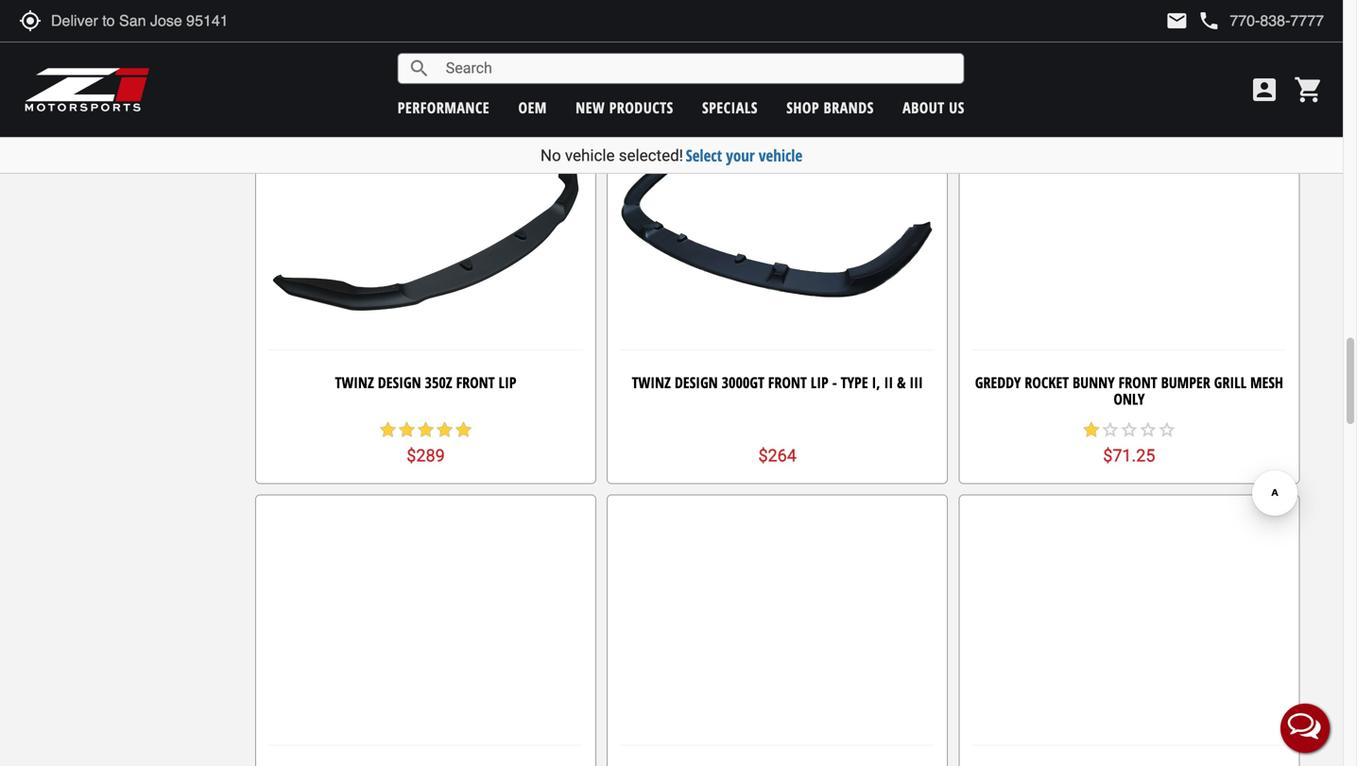 Task type: locate. For each thing, give the bounding box(es) containing it.
ii
[[884, 372, 893, 393]]

3000gt
[[722, 372, 765, 393]]

$289
[[407, 446, 445, 466]]

rocket
[[1025, 372, 1069, 393]]

1 twinz from the left
[[335, 372, 374, 393]]

oem link
[[518, 97, 547, 118]]

design left 350z
[[378, 372, 421, 393]]

z1 motorsports logo image
[[24, 66, 151, 113]]

lip for 350z
[[499, 372, 517, 393]]

1 lip from the left
[[499, 372, 517, 393]]

new products link
[[576, 97, 674, 118]]

lip
[[499, 372, 517, 393], [811, 372, 829, 393]]

account_box
[[1250, 75, 1280, 105]]

1 horizontal spatial vehicle
[[759, 145, 803, 166]]

design left 3000gt
[[675, 372, 718, 393]]

star_border
[[1101, 421, 1120, 440], [1120, 421, 1139, 440], [1139, 421, 1158, 440], [1158, 421, 1177, 440]]

front inside greddy rocket bunny front bumper grill mesh only
[[1119, 372, 1158, 393]]

twinz left 3000gt
[[632, 372, 671, 393]]

select your vehicle link
[[686, 145, 803, 166]]

350z
[[425, 372, 452, 393]]

grill
[[1214, 372, 1247, 393]]

oem
[[518, 97, 547, 118]]

star
[[379, 25, 398, 44], [398, 25, 416, 44], [416, 25, 435, 44], [435, 25, 454, 44], [454, 25, 473, 44], [730, 25, 749, 44], [749, 25, 768, 44], [768, 25, 787, 44], [787, 25, 806, 44], [806, 25, 825, 44], [379, 421, 398, 440], [398, 421, 416, 440], [416, 421, 435, 440], [435, 421, 454, 440], [454, 421, 473, 440], [1082, 421, 1101, 440]]

1 star_border from the left
[[1101, 421, 1120, 440]]

vehicle right your
[[759, 145, 803, 166]]

products
[[609, 97, 674, 118]]

twinz left 350z
[[335, 372, 374, 393]]

1 horizontal spatial design
[[675, 372, 718, 393]]

0 horizontal spatial lip
[[499, 372, 517, 393]]

4 star_border from the left
[[1158, 421, 1177, 440]]

phone
[[1198, 9, 1221, 32]]

2 design from the left
[[675, 372, 718, 393]]

2 lip from the left
[[811, 372, 829, 393]]

1 design from the left
[[378, 372, 421, 393]]

1 front from the left
[[456, 372, 495, 393]]

design for 350z
[[378, 372, 421, 393]]

$71.25
[[1103, 446, 1156, 466]]

0 horizontal spatial twinz
[[335, 372, 374, 393]]

specials
[[702, 97, 758, 118]]

front
[[456, 372, 495, 393], [768, 372, 807, 393], [1119, 372, 1158, 393]]

shopping_cart link
[[1289, 75, 1324, 105]]

mesh
[[1251, 372, 1284, 393]]

2 twinz from the left
[[632, 372, 671, 393]]

2 horizontal spatial front
[[1119, 372, 1158, 393]]

star inside star star_border star_border star_border star_border $71.25
[[1082, 421, 1101, 440]]

0 horizontal spatial vehicle
[[565, 146, 615, 165]]

your
[[726, 145, 755, 166]]

1 horizontal spatial twinz
[[632, 372, 671, 393]]

star star star star star $1,154
[[730, 25, 825, 70]]

vehicle inside no vehicle selected! select your vehicle
[[565, 146, 615, 165]]

Search search field
[[431, 54, 964, 83]]

front for 3000gt
[[768, 372, 807, 393]]

no
[[541, 146, 561, 165]]

vehicle right no
[[565, 146, 615, 165]]

bunny
[[1073, 372, 1115, 393]]

2 front from the left
[[768, 372, 807, 393]]

0 horizontal spatial design
[[378, 372, 421, 393]]

account_box link
[[1245, 75, 1285, 105]]

front right 350z
[[456, 372, 495, 393]]

twinz for twinz design 350z front lip
[[335, 372, 374, 393]]

front right 3000gt
[[768, 372, 807, 393]]

3 star_border from the left
[[1139, 421, 1158, 440]]

twinz design 350z front lip
[[335, 372, 517, 393]]

about
[[903, 97, 945, 118]]

i,
[[872, 372, 881, 393]]

twinz
[[335, 372, 374, 393], [632, 372, 671, 393]]

1 horizontal spatial lip
[[811, 372, 829, 393]]

vehicle
[[759, 145, 803, 166], [565, 146, 615, 165]]

only
[[1114, 389, 1145, 409]]

shop brands
[[787, 97, 874, 118]]

bumper
[[1161, 372, 1211, 393]]

lip right 350z
[[499, 372, 517, 393]]

twinz for twinz design 3000gt front lip - type i, ii & iii
[[632, 372, 671, 393]]

front right bunny
[[1119, 372, 1158, 393]]

1 horizontal spatial front
[[768, 372, 807, 393]]

3 front from the left
[[1119, 372, 1158, 393]]

0 horizontal spatial front
[[456, 372, 495, 393]]

performance
[[398, 97, 490, 118]]

brands
[[824, 97, 874, 118]]

-
[[832, 372, 837, 393]]

star star star star star $780.68
[[379, 25, 473, 70]]

design
[[378, 372, 421, 393], [675, 372, 718, 393]]

about us
[[903, 97, 965, 118]]

lip left -
[[811, 372, 829, 393]]

new products
[[576, 97, 674, 118]]

$1,154
[[752, 50, 803, 70]]

performance link
[[398, 97, 490, 118]]



Task type: describe. For each thing, give the bounding box(es) containing it.
shopping_cart
[[1294, 75, 1324, 105]]

iii
[[910, 372, 923, 393]]

type
[[841, 372, 868, 393]]

about us link
[[903, 97, 965, 118]]

front for 350z
[[456, 372, 495, 393]]

star star_border star_border star_border star_border $71.25
[[1082, 421, 1177, 466]]

select
[[686, 145, 722, 166]]

mail phone
[[1166, 9, 1221, 32]]

2 star_border from the left
[[1120, 421, 1139, 440]]

phone link
[[1198, 9, 1324, 32]]

shop brands link
[[787, 97, 874, 118]]

no vehicle selected! select your vehicle
[[541, 145, 803, 166]]

$264
[[759, 446, 797, 466]]

shop
[[787, 97, 820, 118]]

&
[[897, 372, 906, 393]]

mail link
[[1166, 9, 1189, 32]]

my_location
[[19, 9, 42, 32]]

greddy
[[975, 372, 1021, 393]]

design for 3000gt
[[675, 372, 718, 393]]

lip for 3000gt
[[811, 372, 829, 393]]

new
[[576, 97, 605, 118]]

mail
[[1166, 9, 1189, 32]]

front for bunny
[[1119, 372, 1158, 393]]

search
[[408, 57, 431, 80]]

twinz design 3000gt front lip - type i, ii & iii
[[632, 372, 923, 393]]

selected!
[[619, 146, 684, 165]]

greddy rocket bunny front bumper grill mesh only
[[975, 372, 1284, 409]]

$780.68
[[395, 50, 457, 70]]

star star star star star $289
[[379, 421, 473, 466]]

specials link
[[702, 97, 758, 118]]

us
[[949, 97, 965, 118]]



Task type: vqa. For each thing, say whether or not it's contained in the screenshot.
State/​Province text field
no



